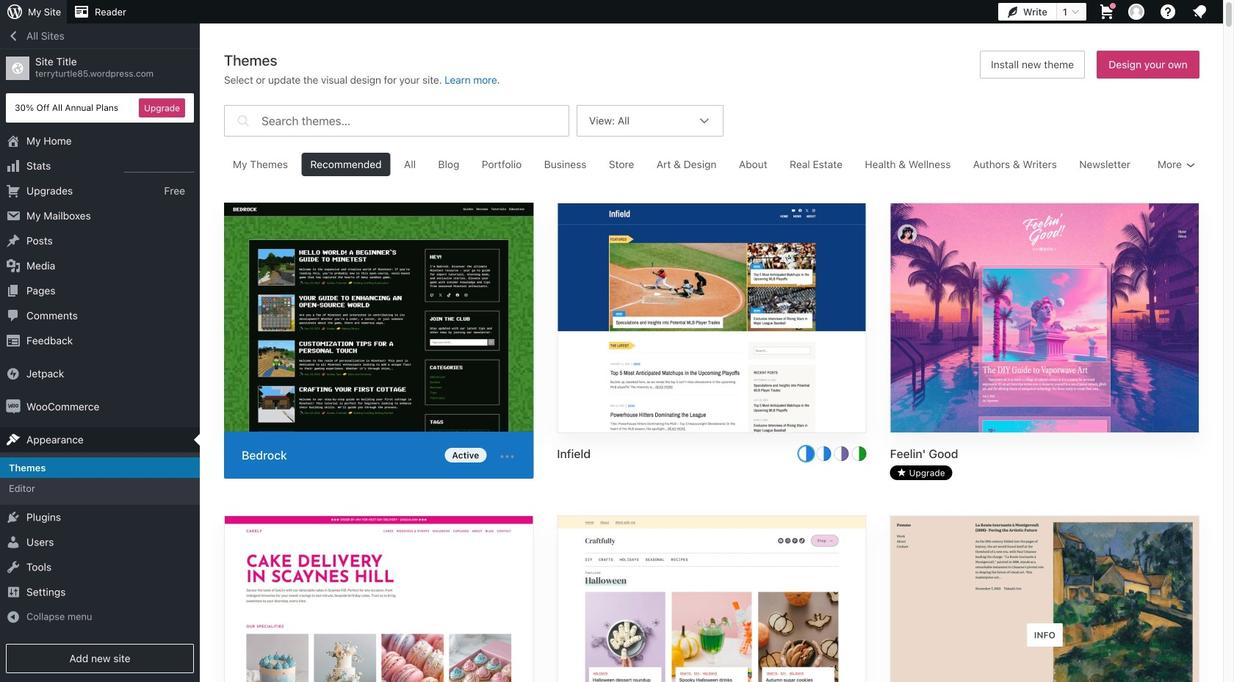 Task type: describe. For each thing, give the bounding box(es) containing it.
help image
[[1160, 3, 1178, 21]]

my shopping cart image
[[1099, 3, 1117, 21]]

a blog theme with a bold vaporwave aesthetic. its nostalgic atmosphere pays homage to the 80s and early 90s. image
[[891, 204, 1200, 435]]

open search image
[[234, 101, 253, 140]]

Search search field
[[262, 106, 569, 136]]

1 img image from the top
[[6, 367, 21, 382]]

highest hourly views 0 image
[[124, 163, 194, 173]]

a cheerful wordpress blogging theme dedicated to all things homemade and delightful. image
[[558, 517, 866, 683]]

2 img image from the top
[[6, 400, 21, 415]]



Task type: locate. For each thing, give the bounding box(es) containing it.
more options for theme bedrock image
[[499, 448, 516, 466]]

pomme is a simple portfolio theme for painters. image
[[891, 517, 1200, 683]]

1 vertical spatial img image
[[6, 400, 21, 415]]

None search field
[[224, 101, 570, 140]]

cakely is a business theme perfect for bakers or cake makers with a vibrant colour. image
[[225, 517, 533, 683]]

img image
[[6, 367, 21, 382], [6, 400, 21, 415]]

my profile image
[[1129, 4, 1145, 20]]

manage your notifications image
[[1192, 3, 1209, 21]]

0 vertical spatial img image
[[6, 367, 21, 382]]

a passionate sports fan blog celebrating your favorite game. image
[[558, 204, 866, 435]]

inspired by the iconic worlds of minecraft and minetest, bedrock is a blog theme that reminds the immersive experience of these games. image
[[224, 203, 534, 435]]



Task type: vqa. For each thing, say whether or not it's contained in the screenshot.
Pomme is a simple portfolio theme for painters. IMAGE in the bottom of the page
yes



